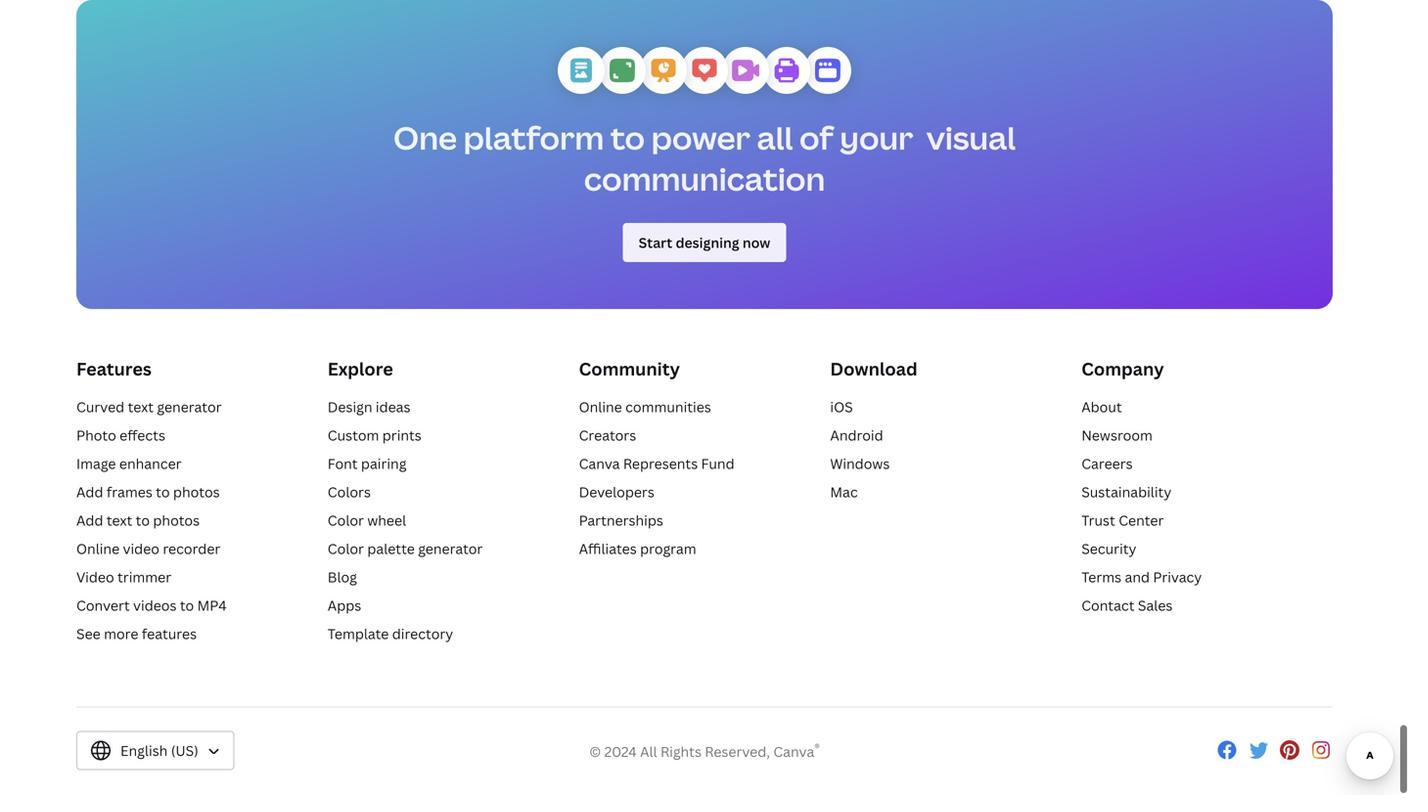 Task type: vqa. For each thing, say whether or not it's contained in the screenshot.
second Color from the bottom of the "Design ideas Custom prints Font pairing Colors Color wheel Color palette generator Blog Apps Template directory"
yes



Task type: locate. For each thing, give the bounding box(es) containing it.
1 vertical spatial add
[[76, 512, 103, 531]]

palette
[[367, 540, 415, 559]]

sustainability
[[1082, 484, 1172, 502]]

canva down creators link
[[579, 455, 620, 474]]

ios android windows mac
[[831, 398, 890, 502]]

community
[[579, 358, 680, 382]]

1 color from the top
[[328, 512, 364, 531]]

more
[[104, 626, 138, 644]]

photos up recorder at the bottom of page
[[153, 512, 200, 531]]

canva represents fund link
[[579, 455, 735, 474]]

1 horizontal spatial generator
[[418, 540, 483, 559]]

1 vertical spatial color
[[328, 540, 364, 559]]

generator inside curved text generator photo effects image enhancer add frames to photos add text to photos online video recorder video trimmer convert videos to mp4 see more features
[[157, 398, 222, 417]]

colors link
[[328, 484, 371, 502]]

(us)
[[171, 743, 198, 761]]

windows
[[831, 455, 890, 474]]

blog
[[328, 569, 357, 587]]

and
[[1125, 569, 1150, 587]]

blog link
[[328, 569, 357, 587]]

recorder
[[163, 540, 221, 559]]

windows link
[[831, 455, 890, 474]]

custom
[[328, 427, 379, 445]]

curved text generator link
[[76, 398, 222, 417]]

video trimmer link
[[76, 569, 171, 587]]

frames
[[107, 484, 153, 502]]

mac link
[[831, 484, 858, 502]]

videos
[[133, 597, 177, 616]]

privacy
[[1154, 569, 1202, 587]]

generator up "effects"
[[157, 398, 222, 417]]

to left mp4
[[180, 597, 194, 616]]

English (US) button
[[76, 732, 235, 771]]

pairing
[[361, 455, 407, 474]]

ideas
[[376, 398, 411, 417]]

0 horizontal spatial generator
[[157, 398, 222, 417]]

font
[[328, 455, 358, 474]]

wheel
[[367, 512, 406, 531]]

to left power
[[611, 117, 645, 160]]

text
[[128, 398, 154, 417], [107, 512, 132, 531]]

to
[[611, 117, 645, 160], [156, 484, 170, 502], [136, 512, 150, 531], [180, 597, 194, 616]]

your
[[840, 117, 914, 160]]

image
[[76, 455, 116, 474]]

online up video
[[76, 540, 120, 559]]

1 vertical spatial generator
[[418, 540, 483, 559]]

0 vertical spatial add
[[76, 484, 103, 502]]

color up blog link
[[328, 540, 364, 559]]

add
[[76, 484, 103, 502], [76, 512, 103, 531]]

online video recorder link
[[76, 540, 221, 559]]

creators link
[[579, 427, 637, 445]]

designing
[[676, 234, 740, 253]]

to inside one platform to power all of your  visual communication
[[611, 117, 645, 160]]

2 color from the top
[[328, 540, 364, 559]]

1 vertical spatial canva
[[774, 744, 815, 762]]

1 add from the top
[[76, 484, 103, 502]]

1 horizontal spatial canva
[[774, 744, 815, 762]]

color down the colors
[[328, 512, 364, 531]]

©
[[590, 744, 601, 762]]

online
[[579, 398, 622, 417], [76, 540, 120, 559]]

terms and privacy link
[[1082, 569, 1202, 587]]

video
[[76, 569, 114, 587]]

font pairing link
[[328, 455, 407, 474]]

0 horizontal spatial canva
[[579, 455, 620, 474]]

text down frames
[[107, 512, 132, 531]]

one
[[394, 117, 457, 160]]

security link
[[1082, 540, 1137, 559]]

canva right reserved,
[[774, 744, 815, 762]]

add down image
[[76, 484, 103, 502]]

0 vertical spatial online
[[579, 398, 622, 417]]

1 vertical spatial online
[[76, 540, 120, 559]]

1 vertical spatial text
[[107, 512, 132, 531]]

0 vertical spatial text
[[128, 398, 154, 417]]

color
[[328, 512, 364, 531], [328, 540, 364, 559]]

0 horizontal spatial online
[[76, 540, 120, 559]]

convert
[[76, 597, 130, 616]]

template directory link
[[328, 626, 453, 644]]

0 vertical spatial generator
[[157, 398, 222, 417]]

android
[[831, 427, 884, 445]]

generator right the palette
[[418, 540, 483, 559]]

photo effects link
[[76, 427, 165, 445]]

online up creators
[[579, 398, 622, 417]]

text up "effects"
[[128, 398, 154, 417]]

contact
[[1082, 597, 1135, 616]]

security
[[1082, 540, 1137, 559]]

image enhancer link
[[76, 455, 182, 474]]

add up video
[[76, 512, 103, 531]]

color palette generator link
[[328, 540, 483, 559]]

directory
[[392, 626, 453, 644]]

ios
[[831, 398, 853, 417]]

english (us)
[[120, 743, 198, 761]]

online inside curved text generator photo effects image enhancer add frames to photos add text to photos online video recorder video trimmer convert videos to mp4 see more features
[[76, 540, 120, 559]]

explore
[[328, 358, 393, 382]]

online inside online communities creators canva represents fund developers partnerships affiliates program
[[579, 398, 622, 417]]

0 vertical spatial color
[[328, 512, 364, 531]]

0 vertical spatial canva
[[579, 455, 620, 474]]

rights
[[661, 744, 702, 762]]

1 horizontal spatial online
[[579, 398, 622, 417]]

photos down enhancer
[[173, 484, 220, 502]]

photos
[[173, 484, 220, 502], [153, 512, 200, 531]]

now
[[743, 234, 771, 253]]

all
[[757, 117, 793, 160]]



Task type: describe. For each thing, give the bounding box(es) containing it.
design
[[328, 398, 373, 417]]

trust
[[1082, 512, 1116, 531]]

mp4
[[197, 597, 227, 616]]

about newsroom careers sustainability trust center security terms and privacy contact sales
[[1082, 398, 1202, 616]]

ios link
[[831, 398, 853, 417]]

video
[[123, 540, 160, 559]]

developers link
[[579, 484, 655, 502]]

trust center link
[[1082, 512, 1164, 531]]

power
[[652, 117, 751, 160]]

convert videos to mp4 link
[[76, 597, 227, 616]]

communities
[[626, 398, 712, 417]]

enhancer
[[119, 455, 182, 474]]

partnerships link
[[579, 512, 664, 531]]

curved
[[76, 398, 125, 417]]

online communities link
[[579, 398, 712, 417]]

to down enhancer
[[156, 484, 170, 502]]

canva inside online communities creators canva represents fund developers partnerships affiliates program
[[579, 455, 620, 474]]

custom prints link
[[328, 427, 422, 445]]

represents
[[623, 455, 698, 474]]

program
[[640, 540, 697, 559]]

design ideas custom prints font pairing colors color wheel color palette generator blog apps template directory
[[328, 398, 483, 644]]

mac
[[831, 484, 858, 502]]

center
[[1119, 512, 1164, 531]]

platform
[[464, 117, 604, 160]]

features
[[76, 358, 152, 382]]

developers
[[579, 484, 655, 502]]

all
[[640, 744, 657, 762]]

effects
[[120, 427, 165, 445]]

careers
[[1082, 455, 1133, 474]]

reserved,
[[705, 744, 770, 762]]

partnerships
[[579, 512, 664, 531]]

android link
[[831, 427, 884, 445]]

fund
[[702, 455, 735, 474]]

®
[[815, 741, 820, 757]]

contact sales link
[[1082, 597, 1173, 616]]

to up video
[[136, 512, 150, 531]]

affiliates
[[579, 540, 637, 559]]

2024
[[605, 744, 637, 762]]

1 vertical spatial photos
[[153, 512, 200, 531]]

start
[[639, 234, 673, 253]]

apps
[[328, 597, 362, 616]]

start designing now
[[639, 234, 771, 253]]

see more features link
[[76, 626, 197, 644]]

download
[[831, 358, 918, 382]]

apps link
[[328, 597, 362, 616]]

2 add from the top
[[76, 512, 103, 531]]

template
[[328, 626, 389, 644]]

design ideas link
[[328, 398, 411, 417]]

see
[[76, 626, 101, 644]]

careers link
[[1082, 455, 1133, 474]]

add text to photos link
[[76, 512, 200, 531]]

generator inside design ideas custom prints font pairing colors color wheel color palette generator blog apps template directory
[[418, 540, 483, 559]]

colors
[[328, 484, 371, 502]]

trimmer
[[117, 569, 171, 587]]

terms
[[1082, 569, 1122, 587]]

0 vertical spatial photos
[[173, 484, 220, 502]]

creators
[[579, 427, 637, 445]]

about link
[[1082, 398, 1123, 417]]

english
[[120, 743, 168, 761]]

sustainability link
[[1082, 484, 1172, 502]]

color wheel link
[[328, 512, 406, 531]]

newsroom
[[1082, 427, 1153, 445]]

canva inside © 2024 all rights reserved, canva ®
[[774, 744, 815, 762]]

affiliates program link
[[579, 540, 697, 559]]

features
[[142, 626, 197, 644]]

online communities creators canva represents fund developers partnerships affiliates program
[[579, 398, 735, 559]]

of
[[800, 117, 834, 160]]

curved text generator photo effects image enhancer add frames to photos add text to photos online video recorder video trimmer convert videos to mp4 see more features
[[76, 398, 227, 644]]

start designing now button
[[623, 224, 786, 263]]

sales
[[1139, 597, 1173, 616]]

company
[[1082, 358, 1165, 382]]

about
[[1082, 398, 1123, 417]]

photo
[[76, 427, 116, 445]]

communication
[[584, 158, 826, 201]]



